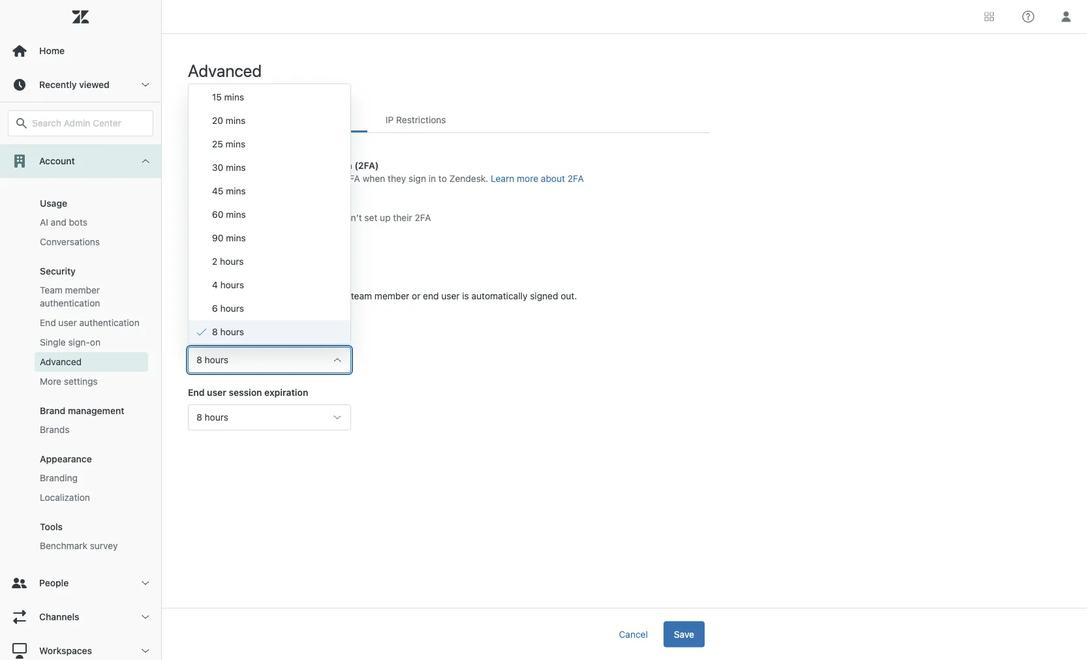 Task type: vqa. For each thing, say whether or not it's contained in the screenshot.
the bottom of
yes



Task type: describe. For each thing, give the bounding box(es) containing it.
and
[[51, 217, 66, 228]]

survey
[[90, 541, 118, 552]]

about
[[541, 173, 565, 184]]

member for team member session expiration
[[214, 330, 250, 341]]

sign
[[409, 173, 426, 184]]

appearance
[[40, 454, 92, 465]]

advanced link
[[35, 353, 148, 372]]

a
[[344, 291, 349, 302]]

members for to
[[274, 173, 313, 184]]

8 inside option
[[212, 327, 218, 338]]

2
[[212, 256, 218, 267]]

hours inside option
[[220, 327, 244, 338]]

recently viewed
[[39, 79, 110, 90]]

benchmark survey link
[[35, 537, 148, 556]]

authentication
[[288, 115, 349, 125]]

15
[[212, 92, 222, 102]]

subscription element
[[40, 148, 93, 161]]

mins for 25 mins
[[226, 139, 246, 150]]

team member authentication link
[[35, 281, 148, 313]]

account group
[[0, 111, 161, 567]]

haven't
[[331, 213, 362, 223]]

ai and bots element
[[40, 216, 88, 229]]

cancel button
[[609, 622, 659, 648]]

report inside 2fa status report see which of your team members haven't set up their 2fa
[[237, 199, 265, 210]]

benchmark
[[40, 541, 87, 552]]

mins for 20 mins
[[226, 115, 246, 126]]

8 hours for user
[[197, 412, 229, 423]]

members for haven't
[[289, 213, 329, 223]]

brand management
[[40, 406, 124, 417]]

of for status
[[234, 213, 242, 223]]

conversations
[[40, 237, 100, 247]]

90
[[212, 233, 224, 244]]

2fa status report see which of your team members haven't set up their 2fa
[[188, 199, 431, 223]]

their
[[393, 213, 412, 223]]

advanced inside account group
[[40, 357, 82, 368]]

60
[[212, 209, 224, 220]]

mins for 90 mins
[[226, 233, 246, 244]]

people
[[39, 578, 69, 589]]

sign-
[[68, 337, 90, 348]]

of for expiration
[[263, 291, 271, 302]]

more settings
[[40, 376, 98, 387]]

end user authentication element
[[40, 317, 140, 330]]

team for team member session expiration
[[188, 330, 212, 341]]

mins for 15 mins
[[224, 92, 244, 102]]

in
[[429, 173, 436, 184]]

up
[[380, 213, 391, 223]]

user menu image
[[1058, 8, 1075, 25]]

home button
[[0, 34, 161, 68]]

account button
[[0, 144, 161, 178]]

channels button
[[0, 601, 161, 635]]

authentication for member
[[40, 298, 100, 309]]

they
[[388, 173, 406, 184]]

see
[[188, 213, 204, 223]]

6
[[212, 303, 218, 314]]

workspaces button
[[0, 635, 161, 661]]

out.
[[561, 291, 577, 302]]

or
[[412, 291, 421, 302]]

account
[[39, 156, 75, 166]]

generate 2fa status report button
[[188, 235, 323, 261]]

primary element
[[0, 0, 162, 661]]

user inside session expiration select the period of inactivity before a team member or end user is automatically signed out.
[[442, 291, 460, 302]]

2 to from the left
[[439, 173, 447, 184]]

before
[[314, 291, 341, 302]]

branding link
[[35, 469, 148, 488]]

mins for 45 mins
[[226, 186, 246, 197]]

workspaces
[[39, 646, 92, 657]]

team inside session expiration select the period of inactivity before a team member or end user is automatically signed out.
[[351, 291, 372, 302]]

2 hours
[[212, 256, 244, 267]]

management
[[68, 406, 124, 417]]

(2fa)
[[355, 160, 379, 171]]

session expiration select the period of inactivity before a team member or end user is automatically signed out.
[[188, 275, 577, 302]]

localization element
[[40, 492, 90, 505]]

viewed
[[79, 79, 110, 90]]

15 mins
[[212, 92, 244, 102]]

channels
[[39, 612, 79, 623]]

hours down the
[[220, 303, 244, 314]]

team member session expiration list box
[[188, 62, 351, 345]]

session
[[188, 275, 229, 289]]

use
[[327, 173, 342, 184]]

end user authentication link
[[35, 313, 148, 333]]

6 hours
[[212, 303, 244, 314]]

hours up end user session expiration
[[205, 355, 229, 366]]

your
[[245, 213, 263, 223]]

set
[[365, 213, 378, 223]]

factor
[[260, 160, 286, 171]]

benchmark survey
[[40, 541, 118, 552]]

8 for end
[[197, 412, 202, 423]]

expiration for end user session expiration
[[265, 387, 308, 398]]

contacts link
[[35, 165, 148, 184]]

all
[[238, 173, 248, 184]]

90 mins
[[212, 233, 246, 244]]

cancel
[[619, 629, 648, 640]]

25 mins
[[212, 139, 246, 150]]

authentication inside "require two-factor authentication (2fa) require all team members to use 2fa when they sign in to zendesk. learn more about 2fa"
[[289, 160, 352, 171]]

8 for team
[[197, 355, 202, 366]]

appearance element
[[40, 454, 92, 465]]

hours right 2
[[220, 256, 244, 267]]

more
[[517, 173, 539, 184]]

hours up the
[[220, 280, 244, 291]]

benchmark survey element
[[40, 540, 118, 553]]

8 hours for member
[[197, 355, 229, 366]]

tree item inside primary element
[[0, 77, 161, 567]]

Search Admin Center field
[[32, 118, 145, 129]]

8 hours inside option
[[212, 327, 244, 338]]

passwords tab
[[188, 107, 270, 133]]



Task type: locate. For each thing, give the bounding box(es) containing it.
tree item
[[0, 77, 161, 567]]

generate
[[198, 243, 237, 253]]

1 vertical spatial team
[[188, 330, 212, 341]]

tree
[[0, 77, 161, 661]]

ai
[[40, 217, 48, 228]]

branding
[[40, 473, 78, 484]]

authentication up end user authentication
[[40, 298, 100, 309]]

option
[[189, 62, 351, 86]]

period
[[233, 291, 260, 302]]

help image
[[1023, 11, 1035, 23]]

contacts element
[[40, 168, 78, 181]]

2fa right about
[[568, 173, 584, 184]]

is
[[462, 291, 469, 302]]

1 horizontal spatial advanced
[[188, 60, 262, 80]]

brands
[[40, 425, 69, 435]]

4 hours
[[212, 280, 244, 291]]

report
[[237, 199, 265, 210], [287, 243, 313, 253]]

0 vertical spatial user
[[442, 291, 460, 302]]

members down factor
[[274, 173, 313, 184]]

45 mins
[[212, 186, 246, 197]]

recently
[[39, 79, 77, 90]]

2 vertical spatial 8
[[197, 412, 202, 423]]

1 require from the top
[[204, 160, 237, 171]]

1 horizontal spatial member
[[214, 330, 250, 341]]

0 vertical spatial report
[[237, 199, 265, 210]]

team
[[40, 285, 63, 296], [188, 330, 212, 341]]

team member session expiration
[[188, 330, 332, 341]]

expiration up period
[[232, 275, 283, 289]]

when
[[363, 173, 385, 184]]

status down the your
[[259, 243, 284, 253]]

0 horizontal spatial to
[[316, 173, 324, 184]]

2 vertical spatial user
[[207, 387, 226, 398]]

1 to from the left
[[316, 173, 324, 184]]

0 vertical spatial team
[[40, 285, 63, 296]]

usage
[[40, 198, 67, 209]]

team down security "element"
[[40, 285, 63, 296]]

hours down 6 hours
[[220, 327, 244, 338]]

team down select
[[188, 330, 212, 341]]

expiration down 8 hours option
[[265, 387, 308, 398]]

0 vertical spatial require
[[204, 160, 237, 171]]

option inside team member session expiration list box
[[189, 62, 351, 86]]

ai and bots link
[[35, 213, 148, 232]]

1 vertical spatial 8 hours
[[197, 355, 229, 366]]

single sign-on
[[40, 337, 101, 348]]

authentication tab
[[270, 107, 368, 133]]

contacts
[[40, 169, 78, 180]]

more
[[40, 376, 61, 387]]

0 vertical spatial 8
[[212, 327, 218, 338]]

0 vertical spatial end
[[40, 318, 56, 328]]

end inside account group
[[40, 318, 56, 328]]

security element
[[40, 266, 76, 277]]

status up which
[[207, 199, 235, 210]]

mins right 60
[[226, 209, 246, 220]]

members
[[274, 173, 313, 184], [289, 213, 329, 223]]

of inside 2fa status report see which of your team members haven't set up their 2fa
[[234, 213, 242, 223]]

45
[[212, 186, 224, 197]]

0 horizontal spatial report
[[237, 199, 265, 210]]

user for end user authentication
[[58, 318, 77, 328]]

session for user
[[229, 387, 262, 398]]

mins right 90
[[226, 233, 246, 244]]

0 horizontal spatial member
[[65, 285, 100, 296]]

learn
[[491, 173, 515, 184]]

automatically
[[472, 291, 528, 302]]

0 vertical spatial advanced
[[188, 60, 262, 80]]

to
[[316, 173, 324, 184], [439, 173, 447, 184]]

mins right 20
[[226, 115, 246, 126]]

single sign-on link
[[35, 333, 148, 353]]

2 vertical spatial team
[[351, 291, 372, 302]]

user inside account group
[[58, 318, 77, 328]]

expiration for team member session expiration
[[288, 330, 332, 341]]

2 vertical spatial authentication
[[79, 318, 140, 328]]

bots
[[69, 217, 88, 228]]

security
[[40, 266, 76, 277]]

authentication up use
[[289, 160, 352, 171]]

1 vertical spatial end
[[188, 387, 205, 398]]

1 vertical spatial advanced
[[40, 357, 82, 368]]

team for factor
[[250, 173, 271, 184]]

members inside 2fa status report see which of your team members haven't set up their 2fa
[[289, 213, 329, 223]]

authentication up on
[[79, 318, 140, 328]]

member
[[65, 285, 100, 296], [375, 291, 410, 302], [214, 330, 250, 341]]

tree inside primary element
[[0, 77, 161, 661]]

mins right 15 on the left of the page
[[224, 92, 244, 102]]

expiration inside session expiration select the period of inactivity before a team member or end user is automatically signed out.
[[232, 275, 283, 289]]

8 hours option
[[189, 321, 351, 344]]

report down 2fa status report see which of your team members haven't set up their 2fa
[[287, 243, 313, 253]]

authentication for user
[[79, 318, 140, 328]]

end user authentication
[[40, 318, 140, 328]]

20 mins
[[212, 115, 246, 126]]

require two-factor authentication (2fa) require all team members to use 2fa when they sign in to zendesk. learn more about 2fa
[[204, 160, 584, 184]]

mins
[[224, 92, 244, 102], [226, 115, 246, 126], [226, 139, 246, 150], [226, 162, 246, 173], [226, 186, 246, 197], [226, 209, 246, 220], [226, 233, 246, 244]]

brands element
[[40, 424, 69, 437]]

2fa inside button
[[240, 243, 256, 253]]

team for team member authentication
[[40, 285, 63, 296]]

1 horizontal spatial of
[[263, 291, 271, 302]]

advanced element
[[40, 356, 82, 369]]

2fa up the 2 hours
[[240, 243, 256, 253]]

team member authentication element
[[40, 284, 143, 310]]

8 hours
[[212, 327, 244, 338], [197, 355, 229, 366], [197, 412, 229, 423]]

save button
[[664, 622, 705, 648]]

tree item containing subscription
[[0, 77, 161, 567]]

learn more about 2fa link
[[491, 173, 584, 184]]

report up the your
[[237, 199, 265, 210]]

0 vertical spatial status
[[207, 199, 235, 210]]

8 down 6
[[212, 327, 218, 338]]

branding element
[[40, 472, 78, 485]]

member left or
[[375, 291, 410, 302]]

8 hours up end user session expiration
[[197, 355, 229, 366]]

mins for 30 mins
[[226, 162, 246, 173]]

generate 2fa status report
[[198, 243, 313, 253]]

people button
[[0, 567, 161, 601]]

1 vertical spatial 8
[[197, 355, 202, 366]]

localization
[[40, 493, 90, 503]]

user for end user session expiration
[[207, 387, 226, 398]]

1 vertical spatial report
[[287, 243, 313, 253]]

member inside session expiration select the period of inactivity before a team member or end user is automatically signed out.
[[375, 291, 410, 302]]

0 horizontal spatial team
[[40, 285, 63, 296]]

2fa right use
[[344, 173, 360, 184]]

team inside team member authentication
[[40, 285, 63, 296]]

session for member
[[253, 330, 286, 341]]

1 horizontal spatial report
[[287, 243, 313, 253]]

usage element
[[40, 198, 67, 209]]

ip restrictions tab
[[368, 107, 465, 133]]

0 vertical spatial of
[[234, 213, 242, 223]]

require down 25
[[204, 160, 237, 171]]

team for report
[[266, 213, 287, 223]]

2fa up see
[[188, 199, 205, 210]]

of inside session expiration select the period of inactivity before a team member or end user is automatically signed out.
[[263, 291, 271, 302]]

0 horizontal spatial end
[[40, 318, 56, 328]]

0 vertical spatial session
[[253, 330, 286, 341]]

localization link
[[35, 488, 148, 508]]

more settings link
[[35, 372, 148, 392]]

8 hours down end user session expiration
[[197, 412, 229, 423]]

0 vertical spatial members
[[274, 173, 313, 184]]

0 horizontal spatial user
[[58, 318, 77, 328]]

of
[[234, 213, 242, 223], [263, 291, 271, 302]]

team member authentication
[[40, 285, 100, 309]]

ip restrictions
[[386, 115, 446, 125]]

member inside team member authentication
[[65, 285, 100, 296]]

of right period
[[263, 291, 271, 302]]

zendesk products image
[[985, 12, 994, 21]]

session down team member session expiration
[[229, 387, 262, 398]]

1 vertical spatial expiration
[[288, 330, 332, 341]]

require down 30
[[204, 173, 236, 184]]

end
[[40, 318, 56, 328], [188, 387, 205, 398]]

0 vertical spatial 8 hours
[[212, 327, 244, 338]]

ip
[[386, 115, 394, 125]]

single sign-on element
[[40, 336, 101, 349]]

0 horizontal spatial status
[[207, 199, 235, 210]]

0 vertical spatial expiration
[[232, 275, 283, 289]]

members inside "require two-factor authentication (2fa) require all team members to use 2fa when they sign in to zendesk. learn more about 2fa"
[[274, 173, 313, 184]]

conversations element
[[40, 236, 100, 249]]

2 horizontal spatial user
[[442, 291, 460, 302]]

brand
[[40, 406, 65, 417]]

status inside 2fa status report see which of your team members haven't set up their 2fa
[[207, 199, 235, 210]]

expiration
[[232, 275, 283, 289], [288, 330, 332, 341], [265, 387, 308, 398]]

to left use
[[316, 173, 324, 184]]

1 vertical spatial authentication
[[40, 298, 100, 309]]

1 horizontal spatial team
[[188, 330, 212, 341]]

2 vertical spatial expiration
[[265, 387, 308, 398]]

8 down end user session expiration
[[197, 412, 202, 423]]

mins for 60 mins
[[226, 209, 246, 220]]

2 horizontal spatial member
[[375, 291, 410, 302]]

subscription link
[[35, 145, 148, 165]]

0 horizontal spatial advanced
[[40, 357, 82, 368]]

which
[[206, 213, 231, 223]]

2 require from the top
[[204, 173, 236, 184]]

team
[[250, 173, 271, 184], [266, 213, 287, 223], [351, 291, 372, 302]]

subscription
[[40, 149, 93, 160]]

save
[[674, 629, 695, 640]]

end for end user authentication
[[40, 318, 56, 328]]

recently viewed button
[[0, 68, 161, 102]]

member down "security"
[[65, 285, 100, 296]]

the
[[217, 291, 231, 302]]

30
[[212, 162, 223, 173]]

team inside "require two-factor authentication (2fa) require all team members to use 2fa when they sign in to zendesk. learn more about 2fa"
[[250, 173, 271, 184]]

2fa right their
[[415, 213, 431, 223]]

ai and bots
[[40, 217, 88, 228]]

60 mins
[[212, 209, 246, 220]]

two-
[[240, 160, 260, 171]]

session down period
[[253, 330, 286, 341]]

member for team member authentication
[[65, 285, 100, 296]]

1 vertical spatial user
[[58, 318, 77, 328]]

of left the your
[[234, 213, 242, 223]]

tree containing subscription
[[0, 77, 161, 661]]

tab list
[[188, 107, 710, 133]]

end user session expiration
[[188, 387, 308, 398]]

expiration down before
[[288, 330, 332, 341]]

1 vertical spatial status
[[259, 243, 284, 253]]

2 vertical spatial 8 hours
[[197, 412, 229, 423]]

1 vertical spatial session
[[229, 387, 262, 398]]

on
[[90, 337, 101, 348]]

mins right 25
[[226, 139, 246, 150]]

settings
[[64, 376, 98, 387]]

30 mins
[[212, 162, 246, 173]]

1 horizontal spatial user
[[207, 387, 226, 398]]

authentication
[[289, 160, 352, 171], [40, 298, 100, 309], [79, 318, 140, 328]]

advanced down single
[[40, 357, 82, 368]]

status inside generate 2fa status report button
[[259, 243, 284, 253]]

hours down end user session expiration
[[205, 412, 229, 423]]

None search field
[[1, 110, 160, 136]]

mins up all
[[226, 162, 246, 173]]

1 horizontal spatial to
[[439, 173, 447, 184]]

1 vertical spatial team
[[266, 213, 287, 223]]

authentication inside "element"
[[40, 298, 100, 309]]

end for end user session expiration
[[188, 387, 205, 398]]

members left haven't
[[289, 213, 329, 223]]

more settings element
[[40, 375, 98, 388]]

report inside button
[[287, 243, 313, 253]]

home
[[39, 45, 65, 56]]

signed
[[530, 291, 558, 302]]

team right the your
[[266, 213, 287, 223]]

0 horizontal spatial of
[[234, 213, 242, 223]]

member down 6 hours
[[214, 330, 250, 341]]

advanced up 15 mins
[[188, 60, 262, 80]]

8 hours down 6 hours
[[212, 327, 244, 338]]

0 vertical spatial team
[[250, 173, 271, 184]]

require
[[204, 160, 237, 171], [204, 173, 236, 184]]

0 vertical spatial authentication
[[289, 160, 352, 171]]

mins down all
[[226, 186, 246, 197]]

tools element
[[40, 522, 63, 533]]

8 up end user session expiration
[[197, 355, 202, 366]]

team down the two-
[[250, 173, 271, 184]]

none search field inside primary element
[[1, 110, 160, 136]]

brands link
[[35, 420, 148, 440]]

brand management element
[[40, 406, 124, 417]]

conversations link
[[35, 232, 148, 252]]

to right in
[[439, 173, 447, 184]]

team inside 2fa status report see which of your team members haven't set up their 2fa
[[266, 213, 287, 223]]

1 horizontal spatial status
[[259, 243, 284, 253]]

4
[[212, 280, 218, 291]]

tab list containing passwords
[[188, 107, 710, 133]]

1 vertical spatial require
[[204, 173, 236, 184]]

1 vertical spatial of
[[263, 291, 271, 302]]

team right a at the left top of page
[[351, 291, 372, 302]]

1 vertical spatial members
[[289, 213, 329, 223]]

1 horizontal spatial end
[[188, 387, 205, 398]]



